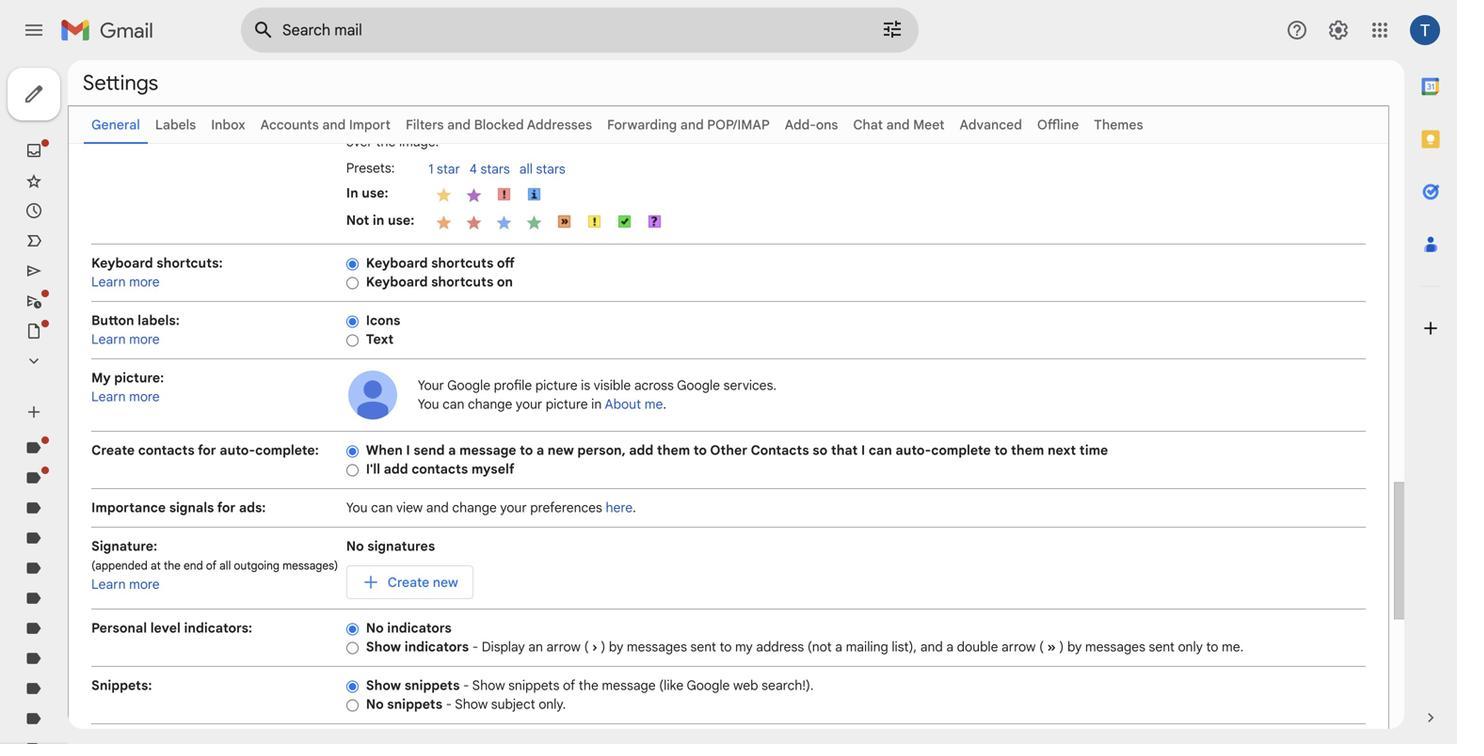 Task type: describe. For each thing, give the bounding box(es) containing it.
button
[[91, 313, 134, 329]]

i'll add contacts myself
[[366, 461, 515, 478]]

›
[[592, 639, 598, 656]]

of for show snippets - show snippets of the message (like google web search!).
[[563, 678, 576, 694]]

google right "across"
[[677, 378, 720, 394]]

keyboard for keyboard shortcuts on
[[366, 274, 428, 290]]

1 ( from the left
[[584, 639, 589, 656]]

support image
[[1286, 19, 1309, 41]]

and for forwarding
[[681, 117, 704, 133]]

contacts
[[751, 443, 809, 459]]

subject
[[491, 697, 535, 713]]

search,
[[1192, 115, 1236, 131]]

0 vertical spatial picture
[[536, 378, 578, 394]]

Text radio
[[346, 334, 359, 348]]

no for no signatures
[[346, 539, 364, 555]]

Keyboard shortcuts on radio
[[346, 276, 359, 290]]

in inside the your google profile picture is visible across google services. you can change your picture in about me .
[[592, 396, 602, 413]]

person,
[[578, 443, 626, 459]]

to down profile
[[520, 443, 533, 459]]

over
[[346, 134, 373, 150]]

filters
[[406, 117, 444, 133]]

show up no snippets - show subject only.
[[472, 678, 505, 694]]

for for create contacts for auto-complete:
[[198, 443, 216, 459]]

1 ) from the left
[[601, 639, 606, 656]]

i'll
[[366, 461, 381, 478]]

themes link
[[1094, 117, 1144, 133]]

text
[[366, 331, 394, 348]]

to left "me."
[[1207, 639, 1219, 656]]

0 horizontal spatial star
[[437, 161, 460, 177]]

keyboard for keyboard shortcuts off
[[366, 255, 428, 272]]

forwarding and pop/imap link
[[607, 117, 770, 133]]

main menu image
[[23, 19, 45, 41]]

show indicators - display an arrow ( › ) by messages sent to my address (not a mailing list), and a double arrow ( » ) by messages sent only to me.
[[366, 639, 1244, 656]]

1 arrow from the left
[[547, 639, 581, 656]]

the left order
[[696, 115, 716, 131]]

1 star link
[[429, 161, 470, 179]]

view
[[396, 500, 423, 516]]

only.
[[539, 697, 566, 713]]

successively.
[[927, 115, 1005, 131]]

my
[[91, 370, 111, 387]]

1 star 4 stars all stars
[[429, 161, 566, 177]]

show left subject
[[455, 697, 488, 713]]

name
[[1082, 115, 1115, 131]]

on
[[497, 274, 513, 290]]

personal
[[91, 621, 147, 637]]

2 vertical spatial can
[[371, 500, 393, 516]]

about me link
[[605, 396, 663, 413]]

preferences
[[530, 500, 603, 516]]

no signatures
[[346, 539, 435, 555]]

4
[[470, 161, 477, 177]]

outgoing
[[234, 559, 280, 573]]

When I send a message to a new person, add them to Other Contacts so that I can auto-complete to them next time radio
[[346, 445, 359, 459]]

shortcuts for on
[[431, 274, 494, 290]]

0 horizontal spatial you
[[346, 500, 368, 516]]

when
[[836, 115, 868, 131]]

services.
[[724, 378, 777, 394]]

meet
[[914, 117, 945, 133]]

pop/imap
[[707, 117, 770, 133]]

1 by from the left
[[609, 639, 624, 656]]

labels link
[[155, 117, 196, 133]]

importance
[[91, 500, 166, 516]]

offline
[[1038, 117, 1079, 133]]

2 auto- from the left
[[896, 443, 932, 459]]

and for accounts
[[322, 117, 346, 133]]

in use:
[[346, 185, 389, 202]]

rotate
[[643, 115, 679, 131]]

image.
[[399, 134, 439, 150]]

click
[[897, 115, 924, 131]]

accounts and import
[[261, 117, 391, 133]]

No indicators radio
[[346, 623, 359, 637]]

no snippets - show subject only.
[[366, 697, 566, 713]]

labels:
[[138, 313, 180, 329]]

your inside the stars will rotate in the order shown below when you click successively. to learn the name of a star for search, hover your mouse over the image.
[[1276, 115, 1303, 131]]

when i send a message to a new person, add them to other contacts so that i can auto-complete to them next time
[[366, 443, 1109, 459]]

settings image
[[1328, 19, 1350, 41]]

an
[[529, 639, 543, 656]]

that
[[831, 443, 858, 459]]

addresses
[[527, 117, 592, 133]]

I'll add contacts myself radio
[[346, 464, 359, 478]]

the right learn
[[1059, 115, 1078, 131]]

2 them from the left
[[1011, 443, 1045, 459]]

search!).
[[762, 678, 814, 694]]

create for create new
[[388, 575, 430, 591]]

keyboard shortcuts on
[[366, 274, 513, 290]]

not
[[346, 212, 369, 229]]

Show indicators radio
[[346, 642, 359, 656]]

you can view and change your preferences here .
[[346, 500, 636, 516]]

you
[[872, 115, 893, 131]]

to left my at the bottom right of page
[[720, 639, 732, 656]]

no for no indicators
[[366, 621, 384, 637]]

more for picture:
[[129, 389, 160, 405]]

off
[[497, 255, 515, 272]]

can inside the your google profile picture is visible across google services. you can change your picture in about me .
[[443, 396, 465, 413]]

to left other
[[694, 443, 707, 459]]

indicators:
[[184, 621, 252, 637]]

across
[[635, 378, 674, 394]]

your google profile picture is visible across google services. you can change your picture in about me .
[[418, 378, 777, 413]]

for for importance signals for ads:
[[217, 500, 236, 516]]

only
[[1178, 639, 1203, 656]]

messages)
[[283, 559, 338, 573]]

to right the complete
[[995, 443, 1008, 459]]

0 horizontal spatial stars
[[481, 161, 510, 177]]

2 vertical spatial no
[[366, 697, 384, 713]]

learn for my
[[91, 389, 126, 405]]

myself
[[472, 461, 515, 478]]

my picture: learn more
[[91, 370, 164, 405]]

a left double
[[947, 639, 954, 656]]

1 auto- from the left
[[220, 443, 255, 459]]

not in use:
[[346, 212, 415, 229]]

add-
[[785, 117, 816, 133]]

shown
[[755, 115, 794, 131]]

Show snippets radio
[[346, 680, 359, 694]]

you inside the your google profile picture is visible across google services. you can change your picture in about me .
[[418, 396, 439, 413]]

below
[[797, 115, 833, 131]]

filters and blocked addresses
[[406, 117, 592, 133]]

complete
[[932, 443, 991, 459]]

a up i'll add contacts myself on the bottom
[[448, 443, 456, 459]]

a right (not at the bottom right of the page
[[835, 639, 843, 656]]

the down ›
[[579, 678, 599, 694]]

create contacts for auto-complete:
[[91, 443, 319, 459]]

1 horizontal spatial all
[[520, 161, 533, 177]]

a inside the stars will rotate in the order shown below when you click successively. to learn the name of a star for search, hover your mouse over the image.
[[1134, 115, 1141, 131]]

the stars will rotate in the order shown below when you click successively. to learn the name of a star for search, hover your mouse over the image.
[[346, 115, 1346, 150]]

personal level indicators:
[[91, 621, 252, 637]]

No snippets radio
[[346, 699, 359, 713]]

google right '(like'
[[687, 678, 730, 694]]

snippets for show subject only.
[[387, 697, 443, 713]]

level
[[150, 621, 181, 637]]

shortcuts for off
[[431, 255, 494, 272]]

»
[[1048, 639, 1056, 656]]

of for signature: (appended at the end of all outgoing messages) learn more
[[206, 559, 217, 573]]

learn more link for keyboard
[[91, 274, 160, 290]]

web
[[734, 678, 759, 694]]

your
[[418, 378, 444, 394]]

create for create contacts for auto-complete:
[[91, 443, 135, 459]]

all stars link
[[520, 161, 575, 179]]

4 stars link
[[470, 161, 520, 179]]



Task type: vqa. For each thing, say whether or not it's contained in the screenshot.
SELECTED on the right bottom
no



Task type: locate. For each thing, give the bounding box(es) containing it.
and left import at top
[[322, 117, 346, 133]]

and
[[322, 117, 346, 133], [447, 117, 471, 133], [681, 117, 704, 133], [887, 117, 910, 133], [426, 500, 449, 516], [921, 639, 943, 656]]

1 horizontal spatial auto-
[[896, 443, 932, 459]]

0 horizontal spatial message
[[459, 443, 517, 459]]

shortcuts up keyboard shortcuts on
[[431, 255, 494, 272]]

stars inside the stars will rotate in the order shown below when you click successively. to learn the name of a star for search, hover your mouse over the image.
[[588, 115, 617, 131]]

more for labels:
[[129, 331, 160, 348]]

star inside the stars will rotate in the order shown below when you click successively. to learn the name of a star for search, hover your mouse over the image.
[[1145, 115, 1168, 131]]

messages up '(like'
[[627, 639, 687, 656]]

here link
[[606, 500, 633, 516]]

1 horizontal spatial can
[[443, 396, 465, 413]]

2 learn from the top
[[91, 331, 126, 348]]

2 horizontal spatial stars
[[588, 115, 617, 131]]

indicators down "no indicators"
[[405, 639, 469, 656]]

search mail image
[[247, 13, 281, 47]]

1 horizontal spatial by
[[1068, 639, 1082, 656]]

1 horizontal spatial i
[[862, 443, 866, 459]]

all down blocked
[[520, 161, 533, 177]]

when
[[366, 443, 403, 459]]

profile
[[494, 378, 532, 394]]

3 more from the top
[[129, 389, 160, 405]]

settings
[[83, 70, 158, 96]]

keyboard shortcuts: learn more
[[91, 255, 223, 290]]

1 vertical spatial use:
[[388, 212, 415, 229]]

0 horizontal spatial new
[[433, 575, 458, 591]]

in inside the stars will rotate in the order shown below when you click successively. to learn the name of a star for search, hover your mouse over the image.
[[682, 115, 692, 131]]

1 vertical spatial add
[[384, 461, 408, 478]]

Search mail text field
[[282, 21, 829, 40]]

2 vertical spatial in
[[592, 396, 602, 413]]

forwarding
[[607, 117, 677, 133]]

i left send
[[406, 443, 410, 459]]

chat and meet link
[[853, 117, 945, 133]]

0 vertical spatial your
[[1276, 115, 1303, 131]]

0 vertical spatial star
[[1145, 115, 1168, 131]]

2 sent from the left
[[1149, 639, 1175, 656]]

1 horizontal spatial .
[[663, 396, 667, 413]]

gmail image
[[60, 11, 163, 49]]

0 vertical spatial use:
[[362, 185, 389, 202]]

0 horizontal spatial of
[[206, 559, 217, 573]]

0 vertical spatial you
[[418, 396, 439, 413]]

contacts down send
[[412, 461, 468, 478]]

shortcuts down 'keyboard shortcuts off'
[[431, 274, 494, 290]]

1 learn from the top
[[91, 274, 126, 290]]

1 vertical spatial can
[[869, 443, 892, 459]]

double
[[957, 639, 999, 656]]

2 i from the left
[[862, 443, 866, 459]]

picture left is
[[536, 378, 578, 394]]

( left »
[[1040, 639, 1044, 656]]

your inside the your google profile picture is visible across google services. you can change your picture in about me .
[[516, 396, 543, 413]]

0 vertical spatial no
[[346, 539, 364, 555]]

more down picture:
[[129, 389, 160, 405]]

the
[[562, 115, 584, 131]]

message left '(like'
[[602, 678, 656, 694]]

0 horizontal spatial in
[[373, 212, 385, 229]]

by right »
[[1068, 639, 1082, 656]]

0 vertical spatial of
[[1118, 115, 1131, 131]]

show right 'show indicators' option
[[366, 639, 401, 656]]

- up no snippets - show subject only.
[[463, 678, 469, 694]]

learn down (appended
[[91, 577, 126, 593]]

keyboard up icons
[[366, 274, 428, 290]]

2 horizontal spatial -
[[472, 639, 479, 656]]

inbox link
[[211, 117, 245, 133]]

1 vertical spatial all
[[220, 559, 231, 573]]

indicators for no
[[387, 621, 452, 637]]

1 vertical spatial contacts
[[412, 461, 468, 478]]

you down your at the bottom left
[[418, 396, 439, 413]]

can right that
[[869, 443, 892, 459]]

in right rotate
[[682, 115, 692, 131]]

0 vertical spatial .
[[663, 396, 667, 413]]

learn more link up button
[[91, 274, 160, 290]]

change inside the your google profile picture is visible across google services. you can change your picture in about me .
[[468, 396, 513, 413]]

complete:
[[255, 443, 319, 459]]

keyboard up button
[[91, 255, 153, 272]]

more inside my picture: learn more
[[129, 389, 160, 405]]

2 more from the top
[[129, 331, 160, 348]]

signatures
[[368, 539, 435, 555]]

learn down button
[[91, 331, 126, 348]]

0 horizontal spatial contacts
[[138, 443, 195, 459]]

2 horizontal spatial in
[[682, 115, 692, 131]]

picture
[[536, 378, 578, 394], [546, 396, 588, 413]]

new
[[548, 443, 574, 459], [433, 575, 458, 591]]

0 vertical spatial shortcuts
[[431, 255, 494, 272]]

and right view
[[426, 500, 449, 516]]

0 vertical spatial change
[[468, 396, 513, 413]]

stars right 4
[[481, 161, 510, 177]]

1 horizontal spatial new
[[548, 443, 574, 459]]

sent left my at the bottom right of page
[[691, 639, 716, 656]]

stars left will
[[588, 115, 617, 131]]

shortcuts:
[[157, 255, 223, 272]]

of up only. in the bottom left of the page
[[563, 678, 576, 694]]

(not
[[808, 639, 832, 656]]

google right your at the bottom left
[[447, 378, 491, 394]]

more inside signature: (appended at the end of all outgoing messages) learn more
[[129, 577, 160, 593]]

show
[[366, 639, 401, 656], [366, 678, 401, 694], [472, 678, 505, 694], [455, 697, 488, 713]]

me
[[645, 396, 663, 413]]

- left display
[[472, 639, 479, 656]]

0 horizontal spatial them
[[657, 443, 690, 459]]

use:
[[362, 185, 389, 202], [388, 212, 415, 229]]

change
[[468, 396, 513, 413], [452, 500, 497, 516]]

learn inside button labels: learn more
[[91, 331, 126, 348]]

the right at
[[164, 559, 181, 573]]

no indicators
[[366, 621, 452, 637]]

the
[[696, 115, 716, 131], [1059, 115, 1078, 131], [376, 134, 396, 150], [164, 559, 181, 573], [579, 678, 599, 694]]

no left signatures
[[346, 539, 364, 555]]

change down profile
[[468, 396, 513, 413]]

contacts up importance signals for ads:
[[138, 443, 195, 459]]

0 horizontal spatial messages
[[627, 639, 687, 656]]

0 horizontal spatial )
[[601, 639, 606, 656]]

send
[[414, 443, 445, 459]]

0 vertical spatial contacts
[[138, 443, 195, 459]]

for left search,
[[1171, 115, 1188, 131]]

2 messages from the left
[[1086, 639, 1146, 656]]

1 vertical spatial star
[[437, 161, 460, 177]]

new left person,
[[548, 443, 574, 459]]

learn inside signature: (appended at the end of all outgoing messages) learn more
[[91, 577, 126, 593]]

- left subject
[[446, 697, 452, 713]]

order
[[719, 115, 751, 131]]

create new
[[388, 575, 458, 591]]

0 horizontal spatial (
[[584, 639, 589, 656]]

filters and blocked addresses link
[[406, 117, 592, 133]]

0 vertical spatial indicators
[[387, 621, 452, 637]]

snippets up only. in the bottom left of the page
[[509, 678, 560, 694]]

0 horizontal spatial -
[[446, 697, 452, 713]]

learn inside the keyboard shortcuts: learn more
[[91, 274, 126, 290]]

2 vertical spatial for
[[217, 500, 236, 516]]

1 vertical spatial change
[[452, 500, 497, 516]]

about
[[605, 396, 641, 413]]

message up myself
[[459, 443, 517, 459]]

google
[[447, 378, 491, 394], [677, 378, 720, 394], [687, 678, 730, 694]]

create inside create new button
[[388, 575, 430, 591]]

Keyboard shortcuts off radio
[[346, 257, 359, 271]]

- for show snippets of the message (like google web search!).
[[463, 678, 469, 694]]

my
[[735, 639, 753, 656]]

0 vertical spatial in
[[682, 115, 692, 131]]

end
[[184, 559, 203, 573]]

stars down addresses
[[536, 161, 566, 177]]

more inside button labels: learn more
[[129, 331, 160, 348]]

forwarding and pop/imap
[[607, 117, 770, 133]]

1 horizontal spatial stars
[[536, 161, 566, 177]]

) right »
[[1060, 639, 1064, 656]]

learn more link down picture:
[[91, 389, 160, 405]]

1 horizontal spatial message
[[602, 678, 656, 694]]

1 vertical spatial create
[[388, 575, 430, 591]]

3 learn more link from the top
[[91, 389, 160, 405]]

1 horizontal spatial add
[[629, 443, 654, 459]]

(like
[[659, 678, 684, 694]]

i right that
[[862, 443, 866, 459]]

1 vertical spatial indicators
[[405, 639, 469, 656]]

other
[[710, 443, 748, 459]]

arrow right the an
[[547, 639, 581, 656]]

and right filters at the top left of the page
[[447, 117, 471, 133]]

. right preferences at bottom
[[633, 500, 636, 516]]

change down myself
[[452, 500, 497, 516]]

picture image
[[346, 369, 399, 422]]

to
[[1007, 115, 1022, 131]]

) right ›
[[601, 639, 606, 656]]

- for show subject only.
[[446, 697, 452, 713]]

)
[[601, 639, 606, 656], [1060, 639, 1064, 656]]

snippets
[[405, 678, 460, 694], [509, 678, 560, 694], [387, 697, 443, 713]]

0 horizontal spatial sent
[[691, 639, 716, 656]]

1 horizontal spatial create
[[388, 575, 430, 591]]

2 vertical spatial -
[[446, 697, 452, 713]]

arrow
[[547, 639, 581, 656], [1002, 639, 1036, 656]]

for up the signals
[[198, 443, 216, 459]]

1 more from the top
[[129, 274, 160, 290]]

visible
[[594, 378, 631, 394]]

star right the themes link
[[1145, 115, 1168, 131]]

1 vertical spatial -
[[463, 678, 469, 694]]

1 horizontal spatial in
[[592, 396, 602, 413]]

2 arrow from the left
[[1002, 639, 1036, 656]]

Icons radio
[[346, 315, 359, 329]]

all inside signature: (appended at the end of all outgoing messages) learn more
[[220, 559, 231, 573]]

of inside signature: (appended at the end of all outgoing messages) learn more
[[206, 559, 217, 573]]

0 horizontal spatial can
[[371, 500, 393, 516]]

2 vertical spatial your
[[500, 500, 527, 516]]

0 horizontal spatial add
[[384, 461, 408, 478]]

1 horizontal spatial sent
[[1149, 639, 1175, 656]]

1 learn more link from the top
[[91, 274, 160, 290]]

add right person,
[[629, 443, 654, 459]]

2 ) from the left
[[1060, 639, 1064, 656]]

1 sent from the left
[[691, 639, 716, 656]]

1 vertical spatial new
[[433, 575, 458, 591]]

keyboard
[[91, 255, 153, 272], [366, 255, 428, 272], [366, 274, 428, 290]]

1 horizontal spatial for
[[217, 500, 236, 516]]

all left outgoing
[[220, 559, 231, 573]]

them down me
[[657, 443, 690, 459]]

auto- right that
[[896, 443, 932, 459]]

0 vertical spatial -
[[472, 639, 479, 656]]

a left person,
[[537, 443, 544, 459]]

1 vertical spatial your
[[516, 396, 543, 413]]

hover
[[1239, 115, 1273, 131]]

0 horizontal spatial arrow
[[547, 639, 581, 656]]

1 messages from the left
[[627, 639, 687, 656]]

1 vertical spatial you
[[346, 500, 368, 516]]

them left next on the right of the page
[[1011, 443, 1045, 459]]

4 more from the top
[[129, 577, 160, 593]]

accounts
[[261, 117, 319, 133]]

1 horizontal spatial -
[[463, 678, 469, 694]]

1 horizontal spatial them
[[1011, 443, 1045, 459]]

1 vertical spatial no
[[366, 621, 384, 637]]

of inside the stars will rotate in the order shown below when you click successively. to learn the name of a star for search, hover your mouse over the image.
[[1118, 115, 1131, 131]]

1 vertical spatial .
[[633, 500, 636, 516]]

0 horizontal spatial create
[[91, 443, 135, 459]]

learn more link for button
[[91, 331, 160, 348]]

learn
[[91, 274, 126, 290], [91, 331, 126, 348], [91, 389, 126, 405], [91, 577, 126, 593]]

0 horizontal spatial i
[[406, 443, 410, 459]]

create up importance
[[91, 443, 135, 459]]

learn for keyboard
[[91, 274, 126, 290]]

.
[[663, 396, 667, 413], [633, 500, 636, 516]]

learn up button
[[91, 274, 126, 290]]

1 vertical spatial for
[[198, 443, 216, 459]]

arrow left »
[[1002, 639, 1036, 656]]

0 vertical spatial message
[[459, 443, 517, 459]]

more for shortcuts:
[[129, 274, 160, 290]]

2 horizontal spatial can
[[869, 443, 892, 459]]

1 horizontal spatial of
[[563, 678, 576, 694]]

no right no snippets "radio"
[[366, 697, 384, 713]]

signature: (appended at the end of all outgoing messages) learn more
[[91, 539, 338, 593]]

2 horizontal spatial of
[[1118, 115, 1131, 131]]

2 vertical spatial of
[[563, 678, 576, 694]]

tab list
[[1405, 60, 1458, 677]]

4 learn more link from the top
[[91, 577, 160, 593]]

your
[[1276, 115, 1303, 131], [516, 396, 543, 413], [500, 500, 527, 516]]

0 horizontal spatial .
[[633, 500, 636, 516]]

learn more link for my
[[91, 389, 160, 405]]

in
[[346, 185, 359, 202]]

show right show snippets option
[[366, 678, 401, 694]]

advanced link
[[960, 117, 1022, 133]]

keyboard right keyboard shortcuts off option
[[366, 255, 428, 272]]

of right end
[[206, 559, 217, 573]]

2 horizontal spatial for
[[1171, 115, 1188, 131]]

snippets:
[[91, 678, 152, 694]]

add
[[629, 443, 654, 459], [384, 461, 408, 478]]

and right rotate
[[681, 117, 704, 133]]

0 horizontal spatial by
[[609, 639, 624, 656]]

use: right not
[[388, 212, 415, 229]]

auto- up ads:
[[220, 443, 255, 459]]

snippets for show snippets of the message (like google web search!).
[[405, 678, 460, 694]]

no right no indicators option
[[366, 621, 384, 637]]

for inside the stars will rotate in the order shown below when you click successively. to learn the name of a star for search, hover your mouse over the image.
[[1171, 115, 1188, 131]]

-
[[472, 639, 479, 656], [463, 678, 469, 694], [446, 697, 452, 713]]

0 vertical spatial new
[[548, 443, 574, 459]]

to
[[520, 443, 533, 459], [694, 443, 707, 459], [995, 443, 1008, 459], [720, 639, 732, 656], [1207, 639, 1219, 656]]

in right not
[[373, 212, 385, 229]]

1 i from the left
[[406, 443, 410, 459]]

the down import at top
[[376, 134, 396, 150]]

add down when on the left of page
[[384, 461, 408, 478]]

keyboard inside the keyboard shortcuts: learn more
[[91, 255, 153, 272]]

star right 1
[[437, 161, 460, 177]]

indicators for show
[[405, 639, 469, 656]]

advanced
[[960, 117, 1022, 133]]

of right name
[[1118, 115, 1131, 131]]

0 vertical spatial can
[[443, 396, 465, 413]]

me.
[[1222, 639, 1244, 656]]

navigation
[[0, 60, 226, 745]]

at
[[151, 559, 161, 573]]

advanced search options image
[[874, 10, 912, 48]]

create down signatures
[[388, 575, 430, 591]]

a
[[1134, 115, 1141, 131], [448, 443, 456, 459], [537, 443, 544, 459], [835, 639, 843, 656], [947, 639, 954, 656]]

1 horizontal spatial arrow
[[1002, 639, 1036, 656]]

your down myself
[[500, 500, 527, 516]]

1 horizontal spatial contacts
[[412, 461, 468, 478]]

by
[[609, 639, 624, 656], [1068, 639, 1082, 656]]

None search field
[[241, 8, 919, 53]]

display
[[482, 639, 525, 656]]

3 learn from the top
[[91, 389, 126, 405]]

1 horizontal spatial star
[[1145, 115, 1168, 131]]

0 horizontal spatial all
[[220, 559, 231, 573]]

general link
[[91, 117, 140, 133]]

labels
[[155, 117, 196, 133]]

and for chat
[[887, 117, 910, 133]]

1 vertical spatial of
[[206, 559, 217, 573]]

learn inside my picture: learn more
[[91, 389, 126, 405]]

1 vertical spatial in
[[373, 212, 385, 229]]

mailing
[[846, 639, 889, 656]]

the inside signature: (appended at the end of all outgoing messages) learn more
[[164, 559, 181, 573]]

1 horizontal spatial (
[[1040, 639, 1044, 656]]

learn more link down (appended
[[91, 577, 160, 593]]

1 vertical spatial picture
[[546, 396, 588, 413]]

more down at
[[129, 577, 160, 593]]

1 shortcuts from the top
[[431, 255, 494, 272]]

0 vertical spatial all
[[520, 161, 533, 177]]

can down your at the bottom left
[[443, 396, 465, 413]]

0 vertical spatial for
[[1171, 115, 1188, 131]]

show snippets - show snippets of the message (like google web search!).
[[366, 678, 814, 694]]

learn for button
[[91, 331, 126, 348]]

and right chat
[[887, 117, 910, 133]]

accounts and import link
[[261, 117, 391, 133]]

2 by from the left
[[1068, 639, 1082, 656]]

picture down is
[[546, 396, 588, 413]]

2 learn more link from the top
[[91, 331, 160, 348]]

4 learn from the top
[[91, 577, 126, 593]]

your down profile
[[516, 396, 543, 413]]

1 them from the left
[[657, 443, 690, 459]]

can left view
[[371, 500, 393, 516]]

2 shortcuts from the top
[[431, 274, 494, 290]]

- for display an arrow (
[[472, 639, 479, 656]]

0 vertical spatial create
[[91, 443, 135, 459]]

is
[[581, 378, 591, 394]]

new down signatures
[[433, 575, 458, 591]]

add-ons link
[[785, 117, 838, 133]]

learn
[[1025, 115, 1055, 131]]

more inside the keyboard shortcuts: learn more
[[129, 274, 160, 290]]

icons
[[366, 313, 401, 329]]

and right list),
[[921, 639, 943, 656]]

mouse
[[1306, 115, 1346, 131]]

in down "visible"
[[592, 396, 602, 413]]

address
[[756, 639, 804, 656]]

0 horizontal spatial for
[[198, 443, 216, 459]]

. inside the your google profile picture is visible across google services. you can change your picture in about me .
[[663, 396, 667, 413]]

signals
[[169, 500, 214, 516]]

learn more link down button
[[91, 331, 160, 348]]

button labels: learn more
[[91, 313, 180, 348]]

for left ads:
[[217, 500, 236, 516]]

0 horizontal spatial auto-
[[220, 443, 255, 459]]

and for filters
[[447, 117, 471, 133]]

keyboard for keyboard shortcuts: learn more
[[91, 255, 153, 272]]

list),
[[892, 639, 917, 656]]

1 horizontal spatial messages
[[1086, 639, 1146, 656]]

create
[[91, 443, 135, 459], [388, 575, 430, 591]]

0 vertical spatial add
[[629, 443, 654, 459]]

snippets up no snippets - show subject only.
[[405, 678, 460, 694]]

by right ›
[[609, 639, 624, 656]]

1 horizontal spatial you
[[418, 396, 439, 413]]

importance signals for ads:
[[91, 500, 266, 516]]

1 vertical spatial message
[[602, 678, 656, 694]]

2 ( from the left
[[1040, 639, 1044, 656]]

new inside button
[[433, 575, 458, 591]]



